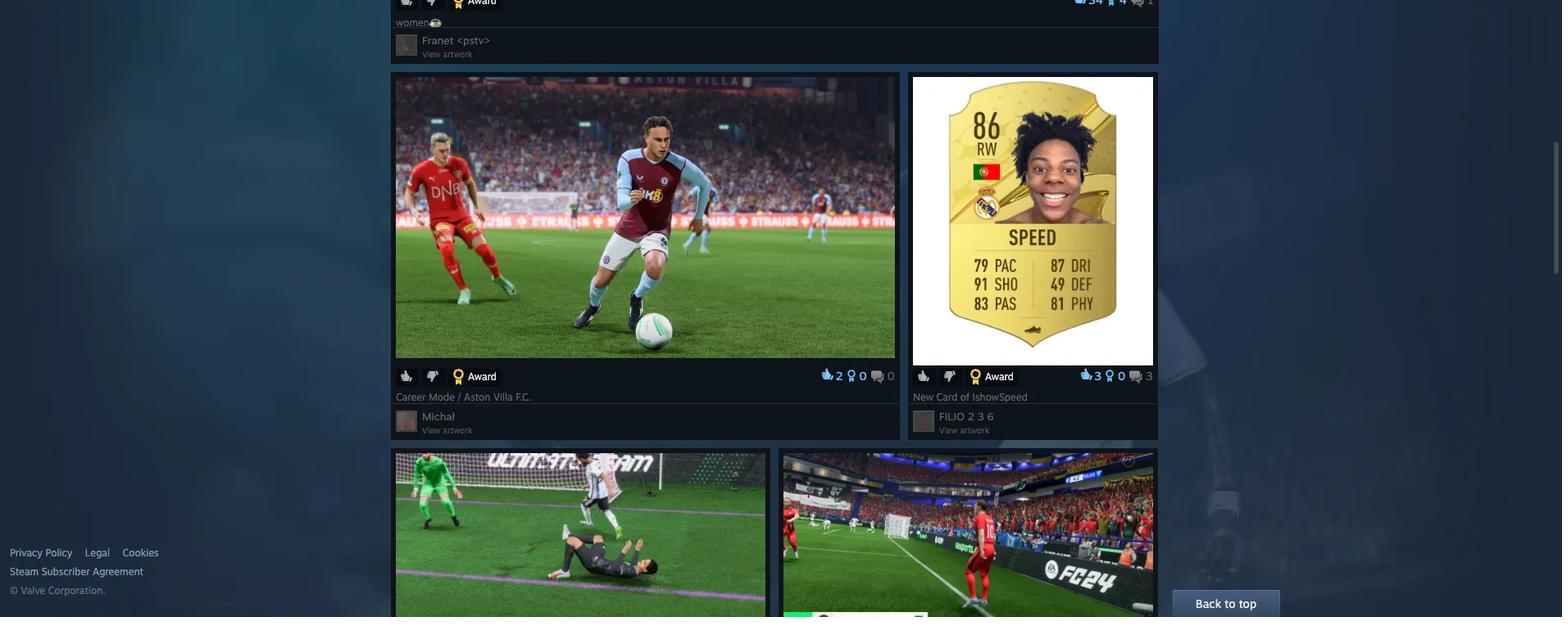 Task type: describe. For each thing, give the bounding box(es) containing it.
©
[[10, 585, 18, 597]]

career
[[396, 391, 426, 403]]

to
[[1225, 597, 1236, 611]]

filio 2 3 6 link
[[940, 410, 994, 423]]

0 vertical spatial 2
[[836, 369, 843, 383]]

award for 2
[[468, 371, 497, 383]]

artwork inside filio 2 3 6 view artwork
[[960, 426, 990, 435]]

ishowspeed
[[973, 391, 1028, 403]]

privacy policy link
[[10, 547, 72, 560]]

valve
[[21, 585, 45, 597]]

artwork inside "michał view artwork"
[[443, 426, 473, 435]]

view inside the franet <pstv> view artwork
[[422, 49, 441, 59]]

view inside "michał view artwork"
[[422, 426, 441, 435]]

franet <pstv> view artwork
[[422, 34, 491, 59]]

new
[[913, 391, 934, 403]]

cookies link
[[123, 547, 159, 560]]

filio 2 3 6 view artwork
[[940, 410, 994, 435]]

privacy
[[10, 547, 43, 559]]

card
[[937, 391, 958, 403]]

3 inside filio 2 3 6 view artwork
[[978, 410, 985, 423]]

0 for 3
[[1118, 369, 1126, 383]]

view artwork link for 3
[[940, 426, 990, 435]]

2 inside filio 2 3 6 view artwork
[[968, 410, 975, 423]]

subscriber
[[42, 566, 90, 578]]

view artwork link for 2
[[422, 426, 473, 435]]

filio
[[940, 410, 965, 423]]

steam subscriber agreement link
[[10, 566, 383, 579]]

villa
[[493, 391, 513, 403]]

1 horizontal spatial 3
[[1095, 369, 1102, 383]]

franet
[[422, 34, 454, 47]]

cookies steam subscriber agreement © valve corporation.
[[10, 547, 159, 597]]

privacy policy
[[10, 547, 72, 559]]

award link for 2
[[449, 368, 502, 387]]

/
[[458, 391, 461, 403]]

cookies
[[123, 547, 159, 559]]

2 horizontal spatial 3
[[1146, 369, 1153, 383]]



Task type: locate. For each thing, give the bounding box(es) containing it.
back to top
[[1196, 597, 1257, 611]]

new card of ishowspeed
[[913, 391, 1031, 403]]

award link up "aston"
[[449, 368, 502, 387]]

view artwork link down michał link
[[422, 426, 473, 435]]

f.c.
[[516, 391, 531, 403]]

award up "aston"
[[468, 371, 497, 383]]

1 horizontal spatial 0
[[888, 369, 895, 383]]

artwork down michał link
[[443, 426, 473, 435]]

2
[[836, 369, 843, 383], [968, 410, 975, 423]]

artwork down franet <pstv> link
[[443, 49, 473, 59]]

0
[[860, 369, 867, 383], [888, 369, 895, 383], [1118, 369, 1126, 383]]

1 award from the left
[[468, 371, 497, 383]]

agreement
[[93, 566, 144, 578]]

artwork
[[443, 49, 473, 59], [443, 426, 473, 435], [960, 426, 990, 435]]

steam
[[10, 566, 39, 578]]

1 vertical spatial 2
[[968, 410, 975, 423]]

award link up ishowspeed
[[966, 368, 1019, 387]]

1 horizontal spatial award
[[986, 371, 1014, 383]]

view down michał
[[422, 426, 441, 435]]

view down filio
[[940, 426, 958, 435]]

aston
[[464, 391, 491, 403]]

of
[[961, 391, 970, 403]]

0 horizontal spatial award link
[[449, 368, 502, 387]]

view artwork link down filio 2 3 6 link
[[940, 426, 990, 435]]

0 horizontal spatial 0
[[860, 369, 867, 383]]

3 0 from the left
[[1118, 369, 1126, 383]]

artwork down filio 2 3 6 link
[[960, 426, 990, 435]]

2 0 from the left
[[888, 369, 895, 383]]

1 horizontal spatial award link
[[966, 368, 1019, 387]]

view
[[422, 49, 441, 59], [422, 426, 441, 435], [940, 426, 958, 435]]

view down franet
[[422, 49, 441, 59]]

3
[[1095, 369, 1102, 383], [1146, 369, 1153, 383], [978, 410, 985, 423]]

back
[[1196, 597, 1222, 611]]

policy
[[45, 547, 72, 559]]

2 award link from the left
[[966, 368, 1019, 387]]

1 horizontal spatial 2
[[968, 410, 975, 423]]

0 for 2
[[860, 369, 867, 383]]

michał link
[[422, 410, 455, 423]]

michał view artwork
[[422, 410, 473, 435]]

<pstv>
[[457, 34, 491, 47]]

1 0 from the left
[[860, 369, 867, 383]]

view inside filio 2 3 6 view artwork
[[940, 426, 958, 435]]

franet <pstv> link
[[422, 34, 491, 47]]

6
[[988, 410, 994, 423]]

top
[[1240, 597, 1257, 611]]

0 horizontal spatial 3
[[978, 410, 985, 423]]

0 horizontal spatial award
[[468, 371, 497, 383]]

0 horizontal spatial 2
[[836, 369, 843, 383]]

legal link
[[85, 547, 110, 560]]

view artwork link
[[422, 49, 473, 59], [422, 426, 473, 435], [940, 426, 990, 435]]

2 horizontal spatial 0
[[1118, 369, 1126, 383]]

legal
[[85, 547, 110, 559]]

artwork inside the franet <pstv> view artwork
[[443, 49, 473, 59]]

award for 3
[[986, 371, 1014, 383]]

career mode / aston villa f.c.
[[396, 391, 534, 403]]

2 award from the left
[[986, 371, 1014, 383]]

award link for 3
[[966, 368, 1019, 387]]

award
[[468, 371, 497, 383], [986, 371, 1014, 383]]

award up ishowspeed
[[986, 371, 1014, 383]]

corporation.
[[48, 585, 105, 597]]

1 award link from the left
[[449, 368, 502, 387]]

mode
[[429, 391, 455, 403]]

michał
[[422, 410, 455, 423]]

women☕️
[[396, 16, 445, 29]]

award link
[[449, 368, 502, 387], [966, 368, 1019, 387]]

view artwork link down franet <pstv> link
[[422, 49, 473, 59]]



Task type: vqa. For each thing, say whether or not it's contained in the screenshot.
Franet on the top left of the page
yes



